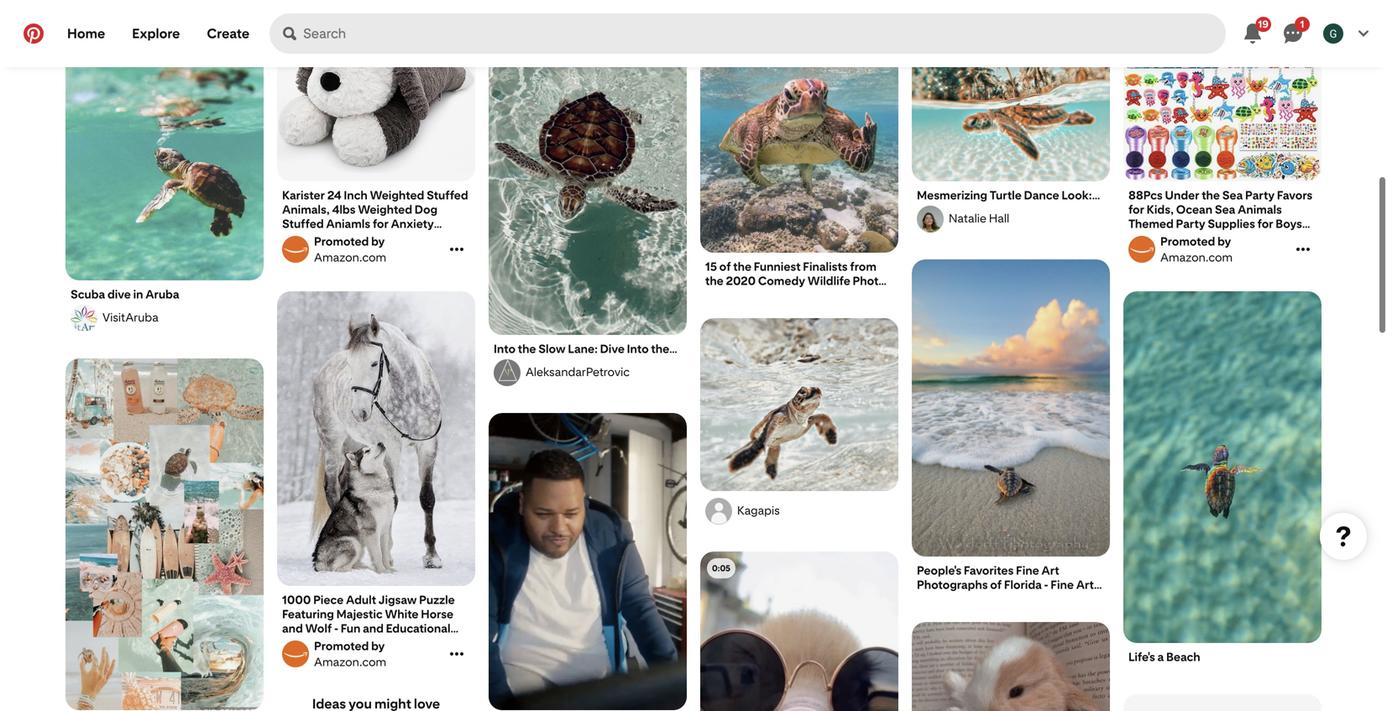 Task type: locate. For each thing, give the bounding box(es) containing it.
featuring
[[282, 607, 334, 622]]

white
[[385, 607, 419, 622]]

kagapis link
[[703, 498, 896, 525]]

finalists
[[803, 260, 848, 274]]

and right teens
[[370, 636, 391, 650]]

natalie hall link
[[915, 206, 1108, 233]]

this contains: 88pcs under the sea party favors for kids, ocean sea animals themed party supplies for boys girls, cute sea animal party favors for birthday party supplies school rewards prize for kids image
[[1124, 0, 1322, 181]]

photo
[[853, 274, 886, 288]]

amazon.com link
[[280, 234, 446, 265], [1127, 234, 1293, 265], [280, 639, 446, 670]]

wolf
[[305, 622, 332, 636]]

kurhiujqctj2 image
[[988, 219, 1015, 246]]

this contains an image of: people's favorites fine art photographs of florida - fine art prints on canvas, paper, metal, & more image
[[912, 260, 1111, 557]]

royal canin® puppy food has tailor-made nutrition to support the healthy development of your puppy's immune system. find our puppy formulas at petsmart. image
[[1124, 695, 1322, 712]]

beach
[[1167, 650, 1201, 664]]

greg robinson image
[[1324, 24, 1344, 44]]

2020
[[726, 274, 756, 288]]

this contains an image of: scuba dive in aruba image
[[66, 0, 264, 281]]

explore
[[132, 26, 180, 42]]

1000 piece adult jigsaw puzzle featuring majestic white horse and wolf - fun and educational game for teens and adults link
[[282, 593, 470, 650]]

the right of
[[734, 260, 752, 274]]

game
[[282, 636, 315, 650]]

0 horizontal spatial the
[[706, 274, 724, 288]]

natalie
[[949, 211, 987, 226]]

aleksandarpetrovic
[[526, 365, 630, 379]]

amazon.com for this contains: karister 24 inch weighted stuffed animals, 4lbs weighted dog stuffed aniamls for anxiety adults, heatable weighted dog plush toy for baby girl boy, cute plush dog toy pillow for birthday newborn gift image
[[314, 250, 387, 265]]

horse
[[421, 607, 454, 622]]

life's
[[1129, 650, 1156, 664]]

search icon image
[[283, 27, 297, 40]]

this contains an image of: — baby pink image
[[912, 622, 1111, 712]]

educational
[[386, 622, 451, 636]]

scuba
[[71, 287, 105, 302]]

1 button
[[1274, 13, 1314, 54]]

scuba dive in aruba link
[[71, 287, 259, 302]]

piece
[[313, 593, 344, 607]]

maeci link
[[988, 163, 1015, 190]]

create
[[207, 26, 250, 42]]

the
[[734, 260, 752, 274], [706, 274, 724, 288]]

prices may vary. 🧩 stunning image - our 1000 piece adult jigsaw puzzle features a breathtaking image of a white horse and wolf in their natural habitat, bringing the beauty of nature into your home. 🧩 challenging and fun - perfect for teenagers and adults who love to test their problem-solving skills and enjoy beautiful art, this high-quality puzzle will keep you entertained for hours on end. 🧩 educational tool - assembling a puzzle is an excellent way to improve cognitive skills like concent image
[[277, 291, 475, 587]]

kagapis
[[738, 504, 780, 518]]

adult
[[346, 593, 376, 607]]

dive
[[107, 287, 131, 302]]

the left 2020
[[706, 274, 724, 288]]

adults
[[393, 636, 429, 650]]

1000
[[282, 593, 311, 607]]

amazon.com
[[314, 250, 387, 265], [1161, 250, 1233, 265], [314, 655, 387, 670]]

life's a beach link
[[1129, 650, 1317, 664]]

this contains an image of: into the slow lane: dive into the mesmerizing turtle aesthetic image
[[489, 0, 687, 336]]

amazon.com link for this contains: 88pcs under the sea party favors for kids, ocean sea animals themed party supplies for boys girls, cute sea animal party favors for birthday party supplies school rewards prize for kids image
[[1127, 234, 1293, 265]]

funniest
[[754, 260, 801, 274]]

and
[[282, 622, 303, 636], [363, 622, 384, 636], [370, 636, 391, 650]]



Task type: vqa. For each thing, say whether or not it's contained in the screenshot.
1bigaaron0073
no



Task type: describe. For each thing, give the bounding box(es) containing it.
life's a beach
[[1129, 650, 1201, 664]]

1
[[1301, 18, 1305, 30]]

15 of the funniest finalists from the 2020 comedy wildlife photo awards link
[[706, 260, 894, 302]]

natalie hall
[[949, 211, 1010, 226]]

of
[[720, 260, 731, 274]]

19
[[1259, 18, 1269, 30]]

-
[[334, 622, 339, 636]]

home link
[[54, 13, 119, 54]]

jigsaw
[[379, 593, 417, 607]]

maeci image
[[988, 163, 1015, 190]]

fun
[[341, 622, 361, 636]]

19 button
[[1233, 13, 1274, 54]]

teens
[[336, 636, 368, 650]]

hall
[[990, 211, 1010, 226]]

this contains: karister 24 inch weighted stuffed animals, 4lbs weighted dog stuffed aniamls for anxiety adults, heatable weighted dog plush toy for baby girl boy, cute plush dog toy pillow for birthday newborn gift image
[[277, 0, 475, 181]]

aruba
[[146, 287, 179, 302]]

explore link
[[119, 13, 194, 54]]

visitaruba link
[[68, 305, 261, 332]]

scuba dive in aruba
[[71, 287, 179, 302]]

Search text field
[[303, 13, 1226, 54]]

puzzle
[[419, 593, 455, 607]]

majestic
[[336, 607, 383, 622]]

amazon.com for this contains: 88pcs under the sea party favors for kids, ocean sea animals themed party supplies for boys girls, cute sea animal party favors for birthday party supplies school rewards prize for kids image
[[1161, 250, 1233, 265]]

amazon.com link for this contains: karister 24 inch weighted stuffed animals, 4lbs weighted dog stuffed aniamls for anxiety adults, heatable weighted dog plush toy for baby girl boy, cute plush dog toy pillow for birthday newborn gift image
[[280, 234, 446, 265]]

for
[[317, 636, 333, 650]]

15 of the funniest finalists from the 2020 comedy wildlife photo awards
[[706, 260, 886, 302]]

kurhiujqctj2 link
[[988, 219, 1015, 246]]

this contains an image of: mesmerizing turtle dance look: unleash your inner rhythm with this stunning dance routine! image
[[912, 0, 1111, 181]]

and right fun
[[363, 622, 384, 636]]

this contains an image of: beach collage image
[[66, 359, 264, 711]]

in
[[133, 287, 143, 302]]

this contains an image of: image
[[701, 318, 899, 492]]

b link
[[988, 385, 1015, 412]]

home
[[67, 26, 105, 42]]

this contains an image of: life's a beach image
[[1124, 291, 1322, 644]]

awards
[[706, 288, 747, 302]]

this contains an image of: pig #babypig image
[[701, 552, 899, 712]]

aleksandarpetrovic link
[[491, 360, 685, 386]]

15
[[706, 260, 717, 274]]

1 horizontal spatial the
[[734, 260, 752, 274]]

15 of the funniest finalists from the 2020 comedy wildlife photo awards image
[[701, 0, 899, 254]]

visitaruba
[[102, 310, 159, 325]]

wildlife
[[808, 274, 851, 288]]

create link
[[194, 13, 263, 54]]

a
[[1158, 650, 1165, 664]]

comedy
[[758, 274, 806, 288]]

1000 piece adult jigsaw puzzle featuring majestic white horse and wolf - fun and educational game for teens and adults
[[282, 593, 455, 650]]

b image
[[988, 385, 1015, 412]]

and left wolf
[[282, 622, 303, 636]]

from
[[850, 260, 877, 274]]



